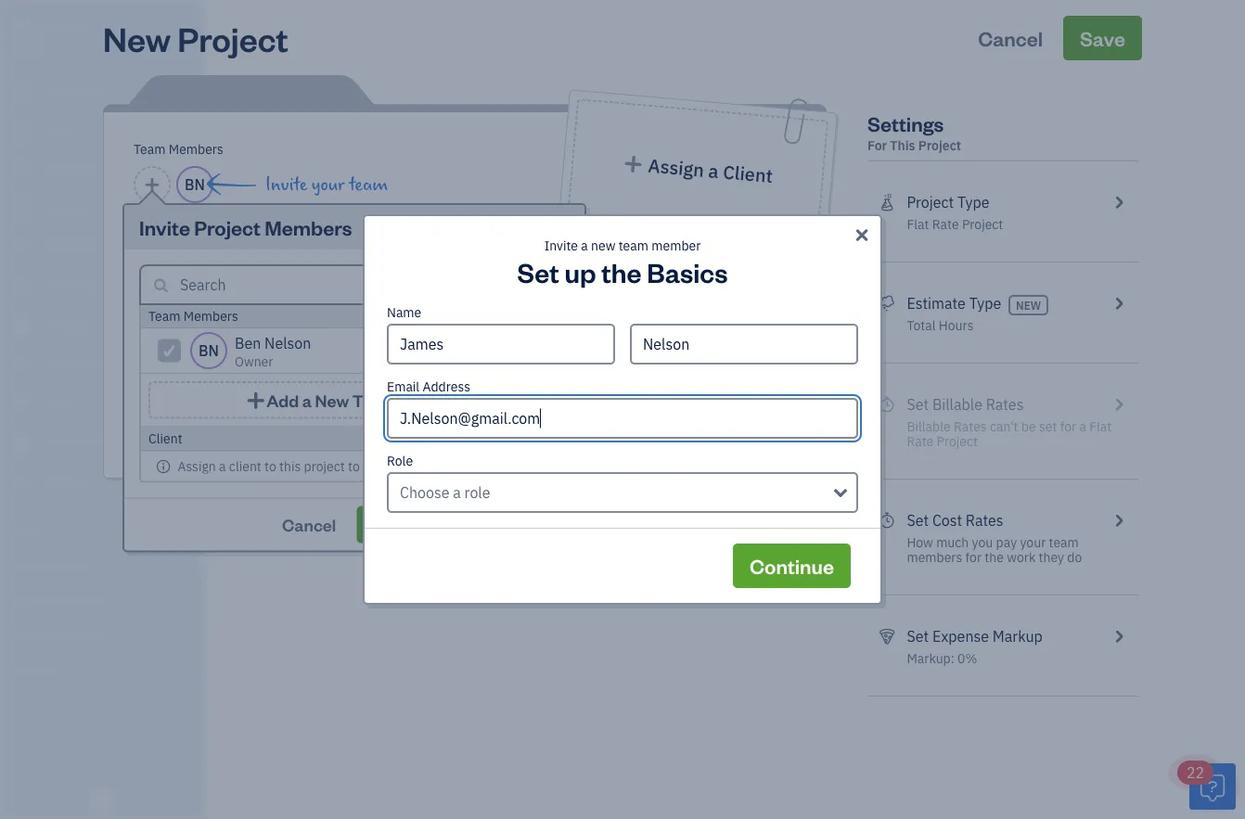 Task type: vqa. For each thing, say whether or not it's contained in the screenshot.
"ITEMS AND SERVICES"
yes



Task type: describe. For each thing, give the bounding box(es) containing it.
role
[[387, 453, 413, 470]]

main element
[[0, 0, 251, 820]]

chevronright image for markup
[[1111, 626, 1128, 648]]

cancel for the left cancel button
[[282, 514, 336, 536]]

set up the basics dialog
[[0, 192, 1246, 628]]

rates
[[966, 511, 1004, 531]]

and
[[45, 592, 65, 607]]

update team members button
[[357, 506, 570, 544]]

service
[[274, 414, 323, 434]]

work
[[1007, 549, 1036, 566]]

to for a
[[348, 458, 360, 475]]

plus image for add a service
[[212, 413, 229, 435]]

apps link
[[5, 515, 199, 548]]

continue button
[[733, 544, 851, 589]]

add a new team member button
[[149, 382, 561, 419]]

settings for settings for this project
[[868, 110, 944, 136]]

plus image for add a new team member
[[245, 391, 267, 410]]

for
[[868, 137, 888, 154]]

invite your team
[[265, 175, 388, 195]]

continue
[[750, 553, 835, 579]]

type for estimate type
[[970, 294, 1002, 313]]

0 horizontal spatial cancel button
[[265, 506, 353, 544]]

close image
[[853, 223, 872, 246]]

assign a client
[[648, 153, 774, 188]]

project for who
[[635, 280, 685, 304]]

items
[[14, 592, 43, 607]]

0 horizontal spatial hours
[[769, 313, 804, 330]]

you're
[[695, 263, 742, 287]]

0 vertical spatial bn
[[185, 175, 205, 194]]

invoice image
[[12, 200, 34, 218]]

estimate image
[[12, 161, 34, 179]]

bank connections
[[14, 626, 109, 641]]

add a service
[[232, 414, 323, 434]]

apps
[[14, 523, 42, 538]]

1 horizontal spatial project
[[430, 308, 471, 325]]

a for add a new team member
[[302, 389, 312, 411]]

1 horizontal spatial services
[[126, 376, 186, 393]]

set expense markup
[[907, 627, 1043, 647]]

pay
[[997, 534, 1018, 551]]

0 horizontal spatial to
[[265, 458, 276, 475]]

plus image for assign a client
[[622, 154, 645, 174]]

end date
[[126, 311, 179, 329]]

owner for ben
[[235, 353, 273, 370]]

new project
[[103, 16, 289, 60]]

0 horizontal spatial info image
[[156, 459, 171, 474]]

save
[[1080, 25, 1126, 51]]

0 horizontal spatial total hours
[[737, 313, 804, 330]]

expenses image
[[879, 626, 896, 648]]

new inside button
[[315, 389, 349, 411]]

expense
[[933, 627, 990, 647]]

connections
[[43, 626, 109, 641]]

projects image
[[879, 191, 896, 214]]

client image
[[12, 122, 34, 140]]

member
[[652, 237, 701, 254]]

as
[[413, 308, 427, 325]]

choose for a
[[400, 483, 450, 503]]

assign for assign a client
[[648, 153, 706, 182]]

invite for invite your team
[[265, 175, 307, 195]]

how much you pay your team members for the work they do
[[907, 534, 1083, 566]]

team inside how much you pay your team members for the work they do
[[1050, 534, 1079, 551]]

nelson llc owner
[[15, 17, 85, 52]]

for
[[966, 549, 982, 566]]

cancel for rightmost cancel button
[[979, 25, 1044, 51]]

up
[[565, 254, 596, 289]]

add a service button
[[126, 408, 409, 441]]

members inside main element
[[46, 557, 95, 573]]

nelson inside nelson llc owner
[[15, 17, 57, 35]]

type for project type
[[958, 193, 990, 212]]

chevronright image for project type
[[1111, 191, 1128, 214]]

project for a
[[304, 458, 345, 475]]

flat rate
[[439, 313, 491, 330]]

you
[[973, 534, 994, 551]]

estimate type
[[907, 294, 1002, 313]]

team up add team member image
[[134, 141, 166, 158]]

team up end date in  format text field
[[149, 308, 181, 325]]

email
[[387, 378, 420, 395]]

client
[[229, 458, 262, 475]]

set inside invite a new team member set up the basics
[[517, 254, 559, 289]]

address
[[423, 378, 471, 395]]

dashboard image
[[12, 83, 34, 101]]

invite for invite project members
[[139, 214, 190, 240]]

Amount (USD) text field
[[439, 337, 480, 356]]

your inside how much you pay your team members for the work they do
[[1021, 534, 1046, 551]]

markup
[[993, 627, 1043, 647]]

chevronright image for estimate type
[[1111, 292, 1128, 315]]

1 vertical spatial team members
[[149, 308, 238, 325]]

new
[[1017, 298, 1042, 313]]

members down invite your team
[[265, 214, 352, 240]]

member
[[399, 389, 464, 411]]

timer image
[[12, 356, 34, 374]]

0 horizontal spatial team
[[349, 175, 388, 195]]

add team member image
[[144, 174, 161, 196]]

assign a client button
[[567, 98, 829, 241]]

Project Name text field
[[126, 227, 637, 265]]

email address
[[387, 378, 471, 395]]

much
[[937, 534, 969, 551]]

set for set cost rates
[[907, 511, 929, 531]]

assign for assign a client to this project to invite them.
[[178, 458, 216, 475]]

update
[[373, 514, 430, 536]]

services inside main element
[[67, 592, 112, 607]]

invite
[[363, 458, 395, 475]]

Project Description text field
[[126, 278, 637, 300]]

filter by role
[[448, 276, 521, 293]]

them.
[[398, 458, 432, 475]]

project inside settings for this project
[[919, 137, 962, 154]]

1 vertical spatial client
[[149, 430, 182, 447]]

1 horizontal spatial total
[[907, 317, 936, 334]]



Task type: locate. For each thing, give the bounding box(es) containing it.
services
[[126, 376, 186, 393], [67, 592, 112, 607]]

this
[[891, 137, 916, 154]]

cancel down assign a client to this project to invite them.
[[282, 514, 336, 536]]

0 vertical spatial assign
[[648, 153, 706, 182]]

add a new team member
[[267, 389, 464, 411]]

0 horizontal spatial client
[[149, 430, 182, 447]]

Choose a role field
[[387, 473, 859, 513]]

2 vertical spatial team members
[[14, 557, 95, 573]]

bn
[[185, 175, 205, 194], [199, 341, 219, 361]]

1 horizontal spatial cancel
[[979, 25, 1044, 51]]

type left the new
[[970, 294, 1002, 313]]

2 horizontal spatial to
[[688, 284, 704, 306]]

billing
[[744, 267, 791, 291]]

1 vertical spatial nelson
[[265, 334, 311, 353]]

set
[[517, 254, 559, 289], [907, 511, 929, 531], [907, 627, 929, 647]]

0 vertical spatial your
[[312, 175, 345, 195]]

cancel left save
[[979, 25, 1044, 51]]

add up add a service
[[267, 389, 299, 411]]

flat rate project
[[907, 216, 1004, 233]]

to down who
[[688, 284, 704, 306]]

2 vertical spatial set
[[907, 627, 929, 647]]

flat down project type
[[907, 216, 930, 233]]

your right pay in the bottom right of the page
[[1021, 534, 1046, 551]]

1 vertical spatial project
[[430, 308, 471, 325]]

members up invite project members
[[169, 141, 224, 158]]

1 vertical spatial assign
[[372, 308, 410, 325]]

0 horizontal spatial project
[[304, 458, 345, 475]]

settings link
[[5, 653, 199, 685]]

team left member
[[352, 389, 396, 411]]

0 vertical spatial info image
[[540, 309, 555, 324]]

a inside field
[[453, 483, 461, 503]]

owner up dashboard icon
[[15, 37, 52, 52]]

owner
[[15, 37, 52, 52], [235, 353, 273, 370]]

a for assign a client to this project to invite them.
[[219, 458, 226, 475]]

2 horizontal spatial invite
[[545, 237, 578, 254]]

2 horizontal spatial project
[[635, 280, 685, 304]]

1 horizontal spatial plus image
[[245, 391, 267, 410]]

role inside field
[[465, 483, 491, 503]]

1 vertical spatial add
[[232, 414, 259, 434]]

cost
[[933, 511, 963, 531]]

add up client
[[232, 414, 259, 434]]

chevronright image
[[1111, 191, 1128, 214], [1111, 292, 1128, 315]]

filter by role button
[[422, 276, 564, 293]]

total hours down estimate
[[907, 317, 974, 334]]

invite up invite project members
[[265, 175, 307, 195]]

to inside choose who you're billing the project to
[[688, 284, 704, 306]]

1 horizontal spatial invite
[[265, 175, 307, 195]]

0 vertical spatial team
[[349, 175, 388, 195]]

1 chevronright image from the top
[[1111, 510, 1128, 532]]

members inside button
[[480, 514, 553, 536]]

First Name text field
[[387, 324, 615, 365]]

settings for this project
[[868, 110, 962, 154]]

1 horizontal spatial client
[[722, 160, 774, 188]]

plus image inside the assign a client button
[[622, 154, 645, 174]]

assign inside the assign a client
[[648, 153, 706, 182]]

total up hourly budget text field
[[737, 313, 766, 330]]

1 horizontal spatial nelson
[[265, 334, 311, 353]]

0 horizontal spatial settings
[[14, 660, 56, 676]]

your up project name text box
[[312, 175, 345, 195]]

1 vertical spatial owner
[[235, 353, 273, 370]]

settings for settings
[[14, 660, 56, 676]]

team
[[349, 175, 388, 195], [619, 237, 649, 254], [1050, 534, 1079, 551]]

1 horizontal spatial info image
[[540, 309, 555, 324]]

members down choose a role
[[480, 514, 553, 536]]

2 chevronright image from the top
[[1111, 292, 1128, 315]]

1 vertical spatial rate
[[464, 313, 491, 330]]

who
[[661, 260, 692, 283]]

invite project members
[[139, 214, 352, 240]]

do
[[1068, 549, 1083, 566]]

settings down bank
[[14, 660, 56, 676]]

team up items
[[14, 557, 43, 573]]

update team members
[[373, 514, 553, 536]]

choose inside choose who you're billing the project to
[[609, 255, 659, 280]]

add
[[267, 389, 299, 411], [232, 414, 259, 434]]

1 vertical spatial choose
[[400, 483, 450, 503]]

1 vertical spatial type
[[970, 294, 1002, 313]]

bn left ben
[[199, 341, 219, 361]]

invite up caretdown "image"
[[545, 237, 578, 254]]

project image
[[12, 317, 34, 335]]

team up project name text box
[[349, 175, 388, 195]]

plus image
[[622, 154, 645, 174], [245, 391, 267, 410], [212, 413, 229, 435]]

team right new
[[619, 237, 649, 254]]

0 vertical spatial add
[[267, 389, 299, 411]]

2 chevronright image from the top
[[1111, 626, 1128, 648]]

total down estimate
[[907, 317, 936, 334]]

0 vertical spatial settings
[[868, 110, 944, 136]]

choose a role
[[400, 483, 491, 503]]

filter
[[448, 276, 479, 293]]

manager
[[474, 308, 525, 325]]

nelson left the llc
[[15, 17, 57, 35]]

team members up end date in  format text field
[[149, 308, 238, 325]]

project
[[178, 16, 289, 60], [919, 137, 962, 154], [907, 193, 954, 212], [194, 214, 261, 240], [963, 216, 1004, 233]]

project inside choose who you're billing the project to
[[635, 280, 685, 304]]

settings
[[868, 110, 944, 136], [14, 660, 56, 676]]

the inside invite a new team member set up the basics
[[602, 254, 642, 289]]

0 vertical spatial chevronright image
[[1111, 510, 1128, 532]]

chevronright image
[[1111, 510, 1128, 532], [1111, 626, 1128, 648]]

role for filter by role
[[499, 276, 521, 293]]

0 vertical spatial client
[[722, 160, 774, 188]]

members
[[907, 549, 963, 566]]

choose inside choose a role field
[[400, 483, 450, 503]]

1 vertical spatial new
[[315, 389, 349, 411]]

2 vertical spatial team
[[1050, 534, 1079, 551]]

timetracking image
[[879, 510, 896, 532]]

plus image inside the "add a service" button
[[212, 413, 229, 435]]

0 horizontal spatial cancel
[[282, 514, 336, 536]]

chevronright image for rates
[[1111, 510, 1128, 532]]

choose down the them.
[[400, 483, 450, 503]]

Hourly Budget text field
[[751, 337, 804, 356]]

rate
[[933, 216, 959, 233], [464, 313, 491, 330]]

to
[[688, 284, 704, 306], [265, 458, 276, 475], [348, 458, 360, 475]]

basics
[[647, 254, 728, 289]]

0 vertical spatial nelson
[[15, 17, 57, 35]]

they
[[1039, 549, 1065, 566]]

markup:
[[907, 650, 955, 667]]

project right this
[[304, 458, 345, 475]]

set up markup:
[[907, 627, 929, 647]]

rate for flat rate
[[464, 313, 491, 330]]

new right the llc
[[103, 16, 171, 60]]

the inside choose who you're billing the project to
[[607, 277, 632, 300]]

rate up amount (usd) text field
[[464, 313, 491, 330]]

1 horizontal spatial total hours
[[907, 317, 974, 334]]

rate down project type
[[933, 216, 959, 233]]

1 horizontal spatial role
[[499, 276, 521, 293]]

total hours up hourly budget text field
[[737, 313, 804, 330]]

Last Name text field
[[630, 324, 859, 365]]

1 vertical spatial role
[[465, 483, 491, 503]]

the inside how much you pay your team members for the work they do
[[985, 549, 1004, 566]]

team members link
[[5, 550, 199, 582]]

team members inside main element
[[14, 557, 95, 573]]

type up flat rate project
[[958, 193, 990, 212]]

to for who
[[688, 284, 704, 306]]

1 horizontal spatial your
[[1021, 534, 1046, 551]]

report image
[[12, 473, 34, 491]]

estimates image
[[879, 292, 896, 315]]

settings inside settings for this project
[[868, 110, 944, 136]]

cancel
[[979, 25, 1044, 51], [282, 514, 336, 536]]

1 horizontal spatial flat
[[907, 216, 930, 233]]

1 vertical spatial cancel button
[[265, 506, 353, 544]]

0 vertical spatial project
[[635, 280, 685, 304]]

flat up amount (usd) text field
[[439, 313, 461, 330]]

role right by
[[499, 276, 521, 293]]

0 vertical spatial new
[[103, 16, 171, 60]]

1 horizontal spatial new
[[315, 389, 349, 411]]

role for choose a role
[[465, 483, 491, 503]]

hours
[[769, 313, 804, 330], [939, 317, 974, 334]]

0 horizontal spatial assign
[[178, 458, 216, 475]]

expense image
[[12, 278, 34, 296]]

team members
[[134, 141, 224, 158], [149, 308, 238, 325], [14, 557, 95, 573]]

1 horizontal spatial to
[[348, 458, 360, 475]]

invite inside invite a new team member set up the basics
[[545, 237, 578, 254]]

client
[[722, 160, 774, 188], [149, 430, 182, 447]]

nelson right ben
[[265, 334, 311, 353]]

rate for flat rate project
[[933, 216, 959, 233]]

add for add a new team member
[[267, 389, 299, 411]]

members up items and services
[[46, 557, 95, 573]]

plus image inside add a new team member button
[[245, 391, 267, 410]]

1 vertical spatial chevronright image
[[1111, 292, 1128, 315]]

Enter an email address text field
[[387, 398, 859, 439]]

how
[[907, 534, 934, 551]]

1 vertical spatial chevronright image
[[1111, 626, 1128, 648]]

a for choose a role
[[453, 483, 461, 503]]

a inside the assign a client
[[708, 158, 720, 183]]

invite down add team member image
[[139, 214, 190, 240]]

new
[[103, 16, 171, 60], [315, 389, 349, 411]]

project right as at the left of page
[[430, 308, 471, 325]]

flat for flat rate
[[439, 313, 461, 330]]

0 vertical spatial type
[[958, 193, 990, 212]]

info image left client
[[156, 459, 171, 474]]

name
[[387, 304, 422, 321]]

plus image left add a service
[[212, 413, 229, 435]]

new up service
[[315, 389, 349, 411]]

Search text field
[[180, 274, 405, 296]]

0 vertical spatial services
[[126, 376, 186, 393]]

1 horizontal spatial choose
[[609, 255, 659, 280]]

project type
[[907, 193, 990, 212]]

choose
[[609, 255, 659, 280], [400, 483, 450, 503]]

1 vertical spatial your
[[1021, 534, 1046, 551]]

new
[[591, 237, 616, 254]]

1 vertical spatial info image
[[156, 459, 171, 474]]

the
[[602, 254, 642, 289], [607, 277, 632, 300], [985, 549, 1004, 566]]

set up how
[[907, 511, 929, 531]]

0 horizontal spatial add
[[232, 414, 259, 434]]

1 horizontal spatial rate
[[933, 216, 959, 233]]

1 vertical spatial settings
[[14, 660, 56, 676]]

0 vertical spatial cancel
[[979, 25, 1044, 51]]

team inside invite a new team member set up the basics
[[619, 237, 649, 254]]

nelson inside ben nelson owner
[[265, 334, 311, 353]]

markup: 0%
[[907, 650, 978, 667]]

owner up the "add a service" button
[[235, 353, 273, 370]]

to left invite
[[348, 458, 360, 475]]

2 horizontal spatial plus image
[[622, 154, 645, 174]]

role up update team members
[[465, 483, 491, 503]]

assign left client
[[178, 458, 216, 475]]

assign as project manager
[[372, 308, 525, 325]]

total
[[737, 313, 766, 330], [907, 317, 936, 334]]

llc
[[60, 17, 85, 35]]

owner inside ben nelson owner
[[235, 353, 273, 370]]

0 vertical spatial chevronright image
[[1111, 191, 1128, 214]]

chart image
[[12, 434, 34, 452]]

items and services link
[[5, 584, 199, 616]]

set left up on the top left of page
[[517, 254, 559, 289]]

owner for nelson
[[15, 37, 52, 52]]

set cost rates
[[907, 511, 1004, 531]]

0 horizontal spatial choose
[[400, 483, 450, 503]]

settings up this
[[868, 110, 944, 136]]

0 vertical spatial team members
[[134, 141, 224, 158]]

team members up add team member image
[[134, 141, 224, 158]]

1 vertical spatial set
[[907, 511, 929, 531]]

1 horizontal spatial hours
[[939, 317, 974, 334]]

choose down new
[[609, 255, 659, 280]]

0 horizontal spatial flat
[[439, 313, 461, 330]]

1 chevronright image from the top
[[1111, 191, 1128, 214]]

by
[[482, 276, 496, 293]]

cancel button down assign a client to this project to invite them.
[[265, 506, 353, 544]]

hours down estimate type
[[939, 317, 974, 334]]

0 vertical spatial owner
[[15, 37, 52, 52]]

ben
[[235, 334, 261, 353]]

end
[[126, 311, 149, 329]]

team
[[134, 141, 166, 158], [149, 308, 181, 325], [352, 389, 396, 411], [434, 514, 477, 536], [14, 557, 43, 573]]

2 horizontal spatial team
[[1050, 534, 1079, 551]]

1 vertical spatial cancel
[[282, 514, 336, 536]]

a
[[708, 158, 720, 183], [581, 237, 588, 254], [302, 389, 312, 411], [263, 414, 271, 434], [219, 458, 226, 475], [453, 483, 461, 503]]

1 horizontal spatial cancel button
[[962, 16, 1060, 60]]

project
[[635, 280, 685, 304], [430, 308, 471, 325], [304, 458, 345, 475]]

choose for who
[[609, 255, 659, 280]]

0 horizontal spatial total
[[737, 313, 766, 330]]

to left this
[[265, 458, 276, 475]]

0%
[[958, 650, 978, 667]]

bn right add team member image
[[185, 175, 205, 194]]

your
[[312, 175, 345, 195], [1021, 534, 1046, 551]]

role
[[499, 276, 521, 293], [465, 483, 491, 503]]

save button
[[1064, 16, 1143, 60]]

a for invite a new team member set up the basics
[[581, 237, 588, 254]]

0 vertical spatial cancel button
[[962, 16, 1060, 60]]

client inside the assign a client
[[722, 160, 774, 188]]

items and services
[[14, 592, 112, 607]]

payment image
[[12, 239, 34, 257]]

caretdown image
[[550, 278, 564, 292]]

choose who you're billing the project to
[[607, 255, 791, 306]]

0 vertical spatial rate
[[933, 216, 959, 233]]

services right the and
[[67, 592, 112, 607]]

bank connections link
[[5, 618, 199, 651]]

info image down caretdown "image"
[[540, 309, 555, 324]]

0 vertical spatial set
[[517, 254, 559, 289]]

services down end date
[[126, 376, 186, 393]]

team down choose a role
[[434, 514, 477, 536]]

hours up hourly budget text field
[[769, 313, 804, 330]]

1 horizontal spatial team
[[619, 237, 649, 254]]

flat
[[907, 216, 930, 233], [439, 313, 461, 330]]

0 vertical spatial plus image
[[622, 154, 645, 174]]

assign left as at the left of page
[[372, 308, 410, 325]]

a for add a service
[[263, 414, 271, 434]]

team right work on the right of page
[[1050, 534, 1079, 551]]

owner inside nelson llc owner
[[15, 37, 52, 52]]

flat for flat rate project
[[907, 216, 930, 233]]

1 horizontal spatial assign
[[372, 308, 410, 325]]

2 horizontal spatial assign
[[648, 153, 706, 182]]

assign a client to this project to invite them.
[[178, 458, 432, 475]]

money image
[[12, 395, 34, 413]]

0 horizontal spatial nelson
[[15, 17, 57, 35]]

date
[[152, 311, 179, 329]]

0 horizontal spatial plus image
[[212, 413, 229, 435]]

info image
[[540, 309, 555, 324], [156, 459, 171, 474]]

assign for assign as project manager
[[372, 308, 410, 325]]

plus image left the assign a client
[[622, 154, 645, 174]]

End date in  format text field
[[126, 337, 352, 356]]

0 horizontal spatial your
[[312, 175, 345, 195]]

0 horizontal spatial services
[[67, 592, 112, 607]]

members up end date in  format text field
[[184, 308, 238, 325]]

team inside main element
[[14, 557, 43, 573]]

1 vertical spatial team
[[619, 237, 649, 254]]

assign up member
[[648, 153, 706, 182]]

cancel button left save button on the right top of the page
[[962, 16, 1060, 60]]

team members up the and
[[14, 557, 95, 573]]

project down member
[[635, 280, 685, 304]]

add for add a service
[[232, 414, 259, 434]]

invite a new team member set up the basics
[[517, 237, 728, 289]]

2 vertical spatial assign
[[178, 458, 216, 475]]

a for assign a client
[[708, 158, 720, 183]]

1 horizontal spatial settings
[[868, 110, 944, 136]]

1 vertical spatial flat
[[439, 313, 461, 330]]

a inside invite a new team member set up the basics
[[581, 237, 588, 254]]

1 vertical spatial bn
[[199, 341, 219, 361]]

settings inside settings 'link'
[[14, 660, 56, 676]]

0 horizontal spatial invite
[[139, 214, 190, 240]]

1 vertical spatial services
[[67, 592, 112, 607]]

bank
[[14, 626, 41, 641]]

freshbooks image
[[87, 790, 117, 812]]

1 horizontal spatial owner
[[235, 353, 273, 370]]

0 vertical spatial flat
[[907, 216, 930, 233]]

plus image up add a service
[[245, 391, 267, 410]]

0 horizontal spatial new
[[103, 16, 171, 60]]

this
[[279, 458, 301, 475]]

estimate
[[907, 294, 966, 313]]

0 vertical spatial choose
[[609, 255, 659, 280]]

ben nelson owner
[[235, 334, 311, 370]]

cancel button
[[962, 16, 1060, 60], [265, 506, 353, 544]]

set for set expense markup
[[907, 627, 929, 647]]



